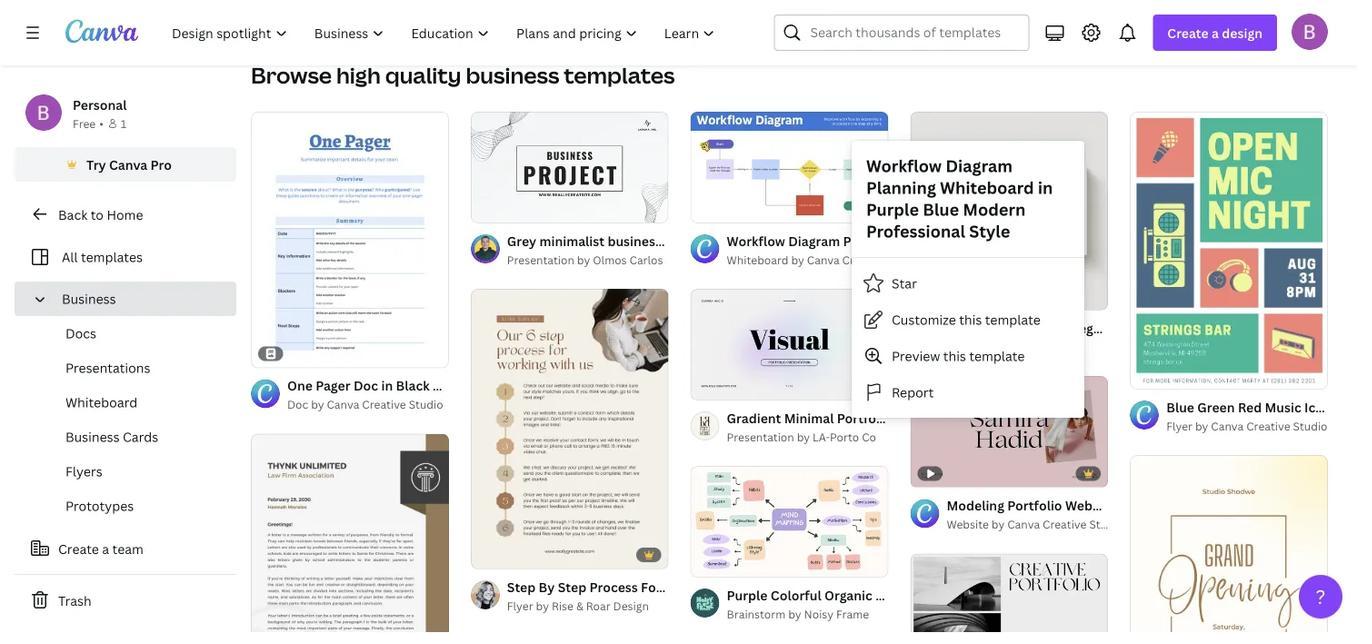 Task type: vqa. For each thing, say whether or not it's contained in the screenshot.
the "1" within '1 of 16' link
yes



Task type: describe. For each thing, give the bounding box(es) containing it.
presentation by olmos carlos link
[[507, 251, 669, 269]]

workflow diagram planning whiteboard in purple blue modern professional style
[[867, 155, 1053, 243]]

purple inside purple colorful organic mind map brainstorm brainstorm by noisy frame
[[727, 587, 768, 604]]

flyer by canva creative studio link
[[1167, 417, 1328, 435]]

flyer inside blue green red music icons op flyer by canva creative studio
[[1167, 419, 1193, 434]]

star button
[[852, 266, 1085, 302]]

doc by canva creative studio link
[[287, 396, 449, 414]]

try canva pro
[[86, 156, 172, 173]]

personal
[[73, 96, 127, 113]]

workflow diagram planning whiteboard in purple blue modern professional style image
[[691, 112, 889, 223]]

flyers
[[65, 463, 102, 481]]

whiteboard inside workflow diagram planning whiteboard in purple blue modern professional style
[[940, 177, 1034, 199]]

purple inside workflow diagram planning whiteboard in purple blue modern professional style
[[867, 199, 919, 221]]

all
[[62, 249, 78, 266]]

presentations link
[[29, 351, 236, 386]]

design
[[1222, 24, 1263, 41]]

back to home link
[[15, 196, 236, 233]]

proposal
[[895, 410, 950, 427]]

icons
[[1305, 399, 1338, 416]]

design
[[613, 599, 649, 614]]

1 30 items from the left
[[251, 15, 297, 30]]

a for team
[[102, 541, 109, 558]]

blue green red music icons open mic night flyer image
[[1130, 112, 1328, 389]]

report button
[[852, 375, 1085, 411]]

in
[[1038, 177, 1053, 199]]

business cards
[[65, 429, 158, 446]]

whiteboard for whiteboard by canva creative studio
[[727, 252, 789, 267]]

by right website
[[992, 517, 1005, 532]]

top level navigation element
[[160, 15, 731, 51]]

flyers link
[[29, 455, 236, 489]]

la-
[[813, 430, 830, 445]]

brown and gray minimalist law firm letterhead image
[[251, 434, 449, 634]]

canva for whiteboard by canva creative studio
[[807, 252, 840, 267]]

project
[[665, 232, 710, 250]]

preview this template
[[892, 348, 1025, 365]]

bob builder image
[[1292, 13, 1328, 50]]

presentation for grey minimalist business project presentation
[[507, 252, 575, 267]]

blue green red music icons op flyer by canva creative studio
[[1167, 399, 1358, 434]]

by inside 'link'
[[1024, 339, 1037, 354]]

create for create a design
[[1168, 24, 1209, 41]]

3 items from the left
[[932, 15, 961, 30]]

2 30 items from the left
[[583, 15, 629, 30]]

minimalist
[[540, 232, 605, 250]]

•
[[99, 116, 104, 131]]

cards
[[123, 429, 158, 446]]

blue inside workflow diagram planning whiteboard in purple blue modern professional style
[[923, 199, 959, 221]]

gradient
[[727, 410, 781, 427]]

step by step process for working with us services flyer image
[[471, 289, 669, 569]]

co
[[862, 430, 877, 445]]

1 for grey
[[484, 202, 489, 214]]

whiteboard for whiteboard
[[65, 394, 138, 411]]

4 30 items from the left
[[1248, 15, 1294, 30]]

2 items from the left
[[600, 15, 629, 30]]

3 30 from the left
[[915, 15, 929, 30]]

trash
[[58, 592, 91, 610]]

green
[[1198, 399, 1235, 416]]

diagram
[[946, 155, 1013, 177]]

by left rise
[[536, 599, 549, 614]]

roar
[[586, 599, 611, 614]]

this for preview
[[944, 348, 966, 365]]

1 items from the left
[[268, 15, 297, 30]]

card
[[996, 339, 1021, 354]]

minimal
[[784, 410, 834, 427]]

carlos
[[630, 252, 663, 267]]

try canva pro button
[[15, 147, 236, 182]]

create a team button
[[15, 531, 236, 567]]

0 horizontal spatial 1
[[121, 116, 127, 131]]

creative for whiteboard by canva creative studio
[[843, 252, 887, 267]]

templates inside all templates link
[[81, 249, 143, 266]]

whiteboard by canva creative studio
[[727, 252, 924, 267]]

back
[[58, 206, 87, 223]]

a for design
[[1212, 24, 1219, 41]]

business card by noelle link
[[947, 338, 1109, 356]]

create a team
[[58, 541, 144, 558]]

studio for doc by canva creative studio
[[409, 398, 443, 413]]

business inside grey minimalist business project presentation presentation by olmos carlos
[[608, 232, 662, 250]]

doc
[[287, 398, 308, 413]]

op
[[1341, 399, 1358, 416]]

creative inside blue green red music icons op flyer by canva creative studio
[[1247, 419, 1291, 434]]

one pager doc in black and white blue light blue classic professional style image
[[251, 112, 449, 368]]

1 vertical spatial brainstorm
[[727, 607, 786, 622]]

create a design
[[1168, 24, 1263, 41]]

1 30 from the left
[[251, 15, 265, 30]]

presentation
[[713, 232, 792, 250]]

professional
[[867, 220, 966, 243]]

studio inside blue green red music icons op flyer by canva creative studio
[[1294, 419, 1328, 434]]

customize this template link
[[852, 302, 1085, 338]]

doc by canva creative studio
[[287, 398, 443, 413]]

creative for website by canva creative studio
[[1043, 517, 1087, 532]]

2 30 from the left
[[583, 15, 597, 30]]

beige modern promotion announcement grand opening flyer image
[[1130, 456, 1328, 634]]

back to home
[[58, 206, 143, 223]]

modern
[[963, 199, 1026, 221]]

report
[[892, 384, 934, 401]]

4 items from the left
[[1264, 15, 1294, 30]]

of for gradient minimal portfolio proposal presentation
[[711, 380, 725, 392]]

to
[[91, 206, 104, 223]]

grey minimalist business project presentation link
[[507, 231, 792, 251]]

map
[[910, 587, 937, 604]]

style
[[970, 220, 1011, 243]]

try
[[86, 156, 106, 173]]

prototypes link
[[29, 489, 236, 524]]

14
[[508, 202, 519, 214]]

workflow
[[867, 155, 942, 177]]

prototypes
[[65, 498, 134, 515]]

docs link
[[29, 316, 236, 351]]

flyer by rise & roar design
[[507, 599, 649, 614]]

canva inside blue green red music icons op flyer by canva creative studio
[[1211, 419, 1244, 434]]

gradient minimal portfolio proposal presentation image
[[691, 289, 889, 400]]



Task type: locate. For each thing, give the bounding box(es) containing it.
0 horizontal spatial blue
[[923, 199, 959, 221]]

purple colorful organic mind map brainstorm link
[[727, 585, 1010, 605]]

business for business card by noelle
[[947, 339, 993, 354]]

planning
[[867, 177, 936, 199]]

grey
[[507, 232, 537, 250]]

brainstorm right the map
[[940, 587, 1010, 604]]

creative
[[843, 252, 887, 267], [362, 398, 406, 413], [1247, 419, 1291, 434], [1043, 517, 1087, 532]]

16
[[728, 380, 739, 392]]

0 horizontal spatial whiteboard
[[65, 394, 138, 411]]

canva for doc by canva creative studio
[[327, 398, 359, 413]]

high
[[336, 60, 381, 90]]

1 horizontal spatial business
[[608, 232, 662, 250]]

1 horizontal spatial 1
[[484, 202, 489, 214]]

create
[[1168, 24, 1209, 41], [58, 541, 99, 558]]

1 horizontal spatial create
[[1168, 24, 1209, 41]]

create inside "button"
[[58, 541, 99, 558]]

porto
[[830, 430, 859, 445]]

flyer down blue green red music icons op link at bottom
[[1167, 419, 1193, 434]]

presentation for gradient minimal portfolio proposal presentation
[[727, 430, 794, 445]]

creative inside doc by canva creative studio link
[[362, 398, 406, 413]]

create down prototypes
[[58, 541, 99, 558]]

whiteboard link
[[29, 386, 236, 420]]

whiteboard by canva creative studio link
[[727, 251, 924, 269]]

1 vertical spatial blue
[[1167, 399, 1195, 416]]

website by canva creative studio link
[[947, 516, 1124, 534]]

1 horizontal spatial blue
[[1167, 399, 1195, 416]]

business down customize this template link
[[947, 339, 993, 354]]

purple down workflow
[[867, 199, 919, 221]]

2 vertical spatial whiteboard
[[65, 394, 138, 411]]

purple colorful organic mind map brainstorm image
[[691, 466, 889, 578]]

by right doc at the bottom of the page
[[311, 398, 324, 413]]

blue green red music icons op link
[[1167, 397, 1358, 417]]

by inside grey minimalist business project presentation presentation by olmos carlos
[[577, 252, 590, 267]]

1 for gradient
[[703, 380, 709, 392]]

0 horizontal spatial brainstorm
[[727, 607, 786, 622]]

creative inside whiteboard by canva creative studio link
[[843, 252, 887, 267]]

business for business cards
[[65, 429, 120, 446]]

blue
[[923, 199, 959, 221], [1167, 399, 1195, 416]]

0 horizontal spatial of
[[492, 202, 505, 214]]

1 vertical spatial purple
[[727, 587, 768, 604]]

purple
[[867, 199, 919, 221], [727, 587, 768, 604]]

1 vertical spatial business
[[608, 232, 662, 250]]

0 vertical spatial this
[[959, 311, 982, 329]]

1 vertical spatial a
[[102, 541, 109, 558]]

star
[[892, 275, 917, 292]]

2 vertical spatial 1
[[703, 380, 709, 392]]

purple left colorful
[[727, 587, 768, 604]]

purple colorful organic mind map brainstorm brainstorm by noisy frame
[[727, 587, 1010, 622]]

1 of 14 link
[[471, 112, 669, 223]]

brainstorm down colorful
[[727, 607, 786, 622]]

1 vertical spatial of
[[711, 380, 725, 392]]

quality
[[385, 60, 461, 90]]

canva inside button
[[109, 156, 148, 173]]

whiteboard down presentations
[[65, 394, 138, 411]]

docs
[[65, 325, 96, 342]]

of inside the 1 of 14 link
[[492, 202, 505, 214]]

whiteboard
[[940, 177, 1034, 199], [727, 252, 789, 267], [65, 394, 138, 411]]

1 vertical spatial flyer
[[507, 599, 533, 614]]

website by canva creative studio
[[947, 517, 1124, 532]]

all templates
[[62, 249, 143, 266]]

1 left 16
[[703, 380, 709, 392]]

frame
[[836, 607, 869, 622]]

red
[[1238, 399, 1262, 416]]

0 horizontal spatial a
[[102, 541, 109, 558]]

1 vertical spatial business
[[947, 339, 993, 354]]

1 horizontal spatial whiteboard
[[727, 252, 789, 267]]

customize
[[892, 311, 956, 329]]

customize this template
[[892, 311, 1041, 329]]

mind
[[876, 587, 907, 604]]

0 horizontal spatial business
[[466, 60, 560, 90]]

studio for website by canva creative studio
[[1090, 517, 1124, 532]]

0 vertical spatial 1
[[121, 116, 127, 131]]

noisy
[[804, 607, 834, 622]]

templates
[[564, 60, 675, 90], [81, 249, 143, 266]]

by down minimalist
[[577, 252, 590, 267]]

business up flyers
[[65, 429, 120, 446]]

creative inside website by canva creative studio link
[[1043, 517, 1087, 532]]

1 vertical spatial this
[[944, 348, 966, 365]]

0 vertical spatial whiteboard
[[940, 177, 1034, 199]]

create inside dropdown button
[[1168, 24, 1209, 41]]

this down the star button
[[959, 311, 982, 329]]

? button
[[1299, 576, 1343, 619]]

1 horizontal spatial brainstorm
[[940, 587, 1010, 604]]

pro
[[151, 156, 172, 173]]

whiteboard up the style
[[940, 177, 1034, 199]]

create for create a team
[[58, 541, 99, 558]]

1 right •
[[121, 116, 127, 131]]

0 vertical spatial presentation
[[507, 252, 575, 267]]

1 vertical spatial presentation
[[953, 410, 1032, 427]]

2 vertical spatial presentation
[[727, 430, 794, 445]]

this down customize this template
[[944, 348, 966, 365]]

0 vertical spatial a
[[1212, 24, 1219, 41]]

noelle
[[1040, 339, 1074, 354]]

1 of 16 link
[[691, 289, 889, 401]]

by inside purple colorful organic mind map brainstorm brainstorm by noisy frame
[[789, 607, 802, 622]]

whiteboard inside whiteboard by canva creative studio link
[[727, 252, 789, 267]]

whiteboard inside whiteboard link
[[65, 394, 138, 411]]

colorful
[[771, 587, 822, 604]]

template for preview this template
[[970, 348, 1025, 365]]

rise
[[552, 599, 574, 614]]

creative for doc by canva creative studio
[[362, 398, 406, 413]]

template for customize this template
[[985, 311, 1041, 329]]

presentation by la-porto co link
[[727, 428, 889, 446]]

organic
[[825, 587, 873, 604]]

by right card
[[1024, 339, 1037, 354]]

trash link
[[15, 583, 236, 619]]

0 vertical spatial create
[[1168, 24, 1209, 41]]

0 vertical spatial templates
[[564, 60, 675, 90]]

1 horizontal spatial presentation
[[727, 430, 794, 445]]

gradient minimal portfolio proposal presentation link
[[727, 408, 1032, 428]]

of for grey minimalist business project presentation
[[492, 202, 505, 214]]

music
[[1265, 399, 1302, 416]]

1 vertical spatial create
[[58, 541, 99, 558]]

business
[[62, 291, 116, 308], [947, 339, 993, 354], [65, 429, 120, 446]]

business
[[466, 60, 560, 90], [608, 232, 662, 250]]

this for customize
[[959, 311, 982, 329]]

presentation down grey
[[507, 252, 575, 267]]

items
[[268, 15, 297, 30], [600, 15, 629, 30], [932, 15, 961, 30], [1264, 15, 1294, 30]]

0 horizontal spatial templates
[[81, 249, 143, 266]]

business up the carlos
[[608, 232, 662, 250]]

blue left green
[[1167, 399, 1195, 416]]

1 vertical spatial whiteboard
[[727, 252, 789, 267]]

business for business
[[62, 291, 116, 308]]

by down colorful
[[789, 607, 802, 622]]

business inside 'link'
[[947, 339, 993, 354]]

1 vertical spatial template
[[970, 348, 1025, 365]]

2 horizontal spatial 1
[[703, 380, 709, 392]]

a inside dropdown button
[[1212, 24, 1219, 41]]

&
[[576, 599, 584, 614]]

browse
[[251, 60, 332, 90]]

presentations
[[65, 360, 150, 377]]

1 horizontal spatial templates
[[564, 60, 675, 90]]

1 of 14
[[484, 202, 519, 214]]

by down green
[[1196, 419, 1209, 434]]

presentation down gradient
[[727, 430, 794, 445]]

0 vertical spatial business
[[62, 291, 116, 308]]

1 horizontal spatial of
[[711, 380, 725, 392]]

of inside 1 of 16 link
[[711, 380, 725, 392]]

blue inside blue green red music icons op flyer by canva creative studio
[[1167, 399, 1195, 416]]

3 30 items from the left
[[915, 15, 961, 30]]

create left design
[[1168, 24, 1209, 41]]

0 vertical spatial flyer
[[1167, 419, 1193, 434]]

flyer left rise
[[507, 599, 533, 614]]

4 30 from the left
[[1248, 15, 1261, 30]]

Search search field
[[811, 15, 1018, 50]]

of left 16
[[711, 380, 725, 392]]

2 horizontal spatial presentation
[[953, 410, 1032, 427]]

2 horizontal spatial whiteboard
[[940, 177, 1034, 199]]

business down top level navigation element
[[466, 60, 560, 90]]

team
[[112, 541, 144, 558]]

free
[[73, 116, 96, 131]]

olmos
[[593, 252, 627, 267]]

0 vertical spatial purple
[[867, 199, 919, 221]]

0 vertical spatial of
[[492, 202, 505, 214]]

0 vertical spatial template
[[985, 311, 1041, 329]]

by inside gradient minimal portfolio proposal presentation presentation by la-porto co
[[797, 430, 810, 445]]

portfolio
[[837, 410, 892, 427]]

2 vertical spatial business
[[65, 429, 120, 446]]

a left design
[[1212, 24, 1219, 41]]

0 horizontal spatial presentation
[[507, 252, 575, 267]]

whiteboard down "presentation"
[[727, 252, 789, 267]]

1 of 16
[[703, 380, 739, 392]]

1 horizontal spatial purple
[[867, 199, 919, 221]]

flyer
[[1167, 419, 1193, 434], [507, 599, 533, 614]]

None search field
[[774, 15, 1030, 51]]

1 vertical spatial templates
[[81, 249, 143, 266]]

website
[[947, 517, 989, 532]]

1 horizontal spatial a
[[1212, 24, 1219, 41]]

0 horizontal spatial create
[[58, 541, 99, 558]]

by inside blue green red music icons op flyer by canva creative studio
[[1196, 419, 1209, 434]]

brainstorm by noisy frame link
[[727, 605, 889, 624]]

1 horizontal spatial flyer
[[1167, 419, 1193, 434]]

all templates link
[[25, 240, 225, 275]]

0 horizontal spatial purple
[[727, 587, 768, 604]]

grey minimalist business project presentation presentation by olmos carlos
[[507, 232, 792, 267]]

presentation down preview this template link
[[953, 410, 1032, 427]]

a inside "button"
[[102, 541, 109, 558]]

business up docs
[[62, 291, 116, 308]]

grey minimalist business project presentation image
[[471, 112, 669, 223]]

gradient minimal portfolio proposal presentation presentation by la-porto co
[[727, 410, 1032, 445]]

0 vertical spatial blue
[[923, 199, 959, 221]]

a
[[1212, 24, 1219, 41], [102, 541, 109, 558]]

0 vertical spatial brainstorm
[[940, 587, 1010, 604]]

0 horizontal spatial flyer
[[507, 599, 533, 614]]

1 left 14
[[484, 202, 489, 214]]

of left 14
[[492, 202, 505, 214]]

canva for website by canva creative studio
[[1008, 517, 1040, 532]]

studio for whiteboard by canva creative studio
[[889, 252, 924, 267]]

1 vertical spatial 1
[[484, 202, 489, 214]]

by down "presentation"
[[791, 252, 805, 267]]

a left team
[[102, 541, 109, 558]]

?
[[1316, 584, 1326, 610]]

by left la- at bottom right
[[797, 430, 810, 445]]

create a design button
[[1153, 15, 1278, 51]]

browse high quality business templates
[[251, 60, 675, 90]]

blue left modern
[[923, 199, 959, 221]]

home
[[107, 206, 143, 223]]

business card by noelle
[[947, 339, 1074, 354]]

presentation inside grey minimalist business project presentation presentation by olmos carlos
[[507, 252, 575, 267]]

0 vertical spatial business
[[466, 60, 560, 90]]

preview
[[892, 348, 940, 365]]



